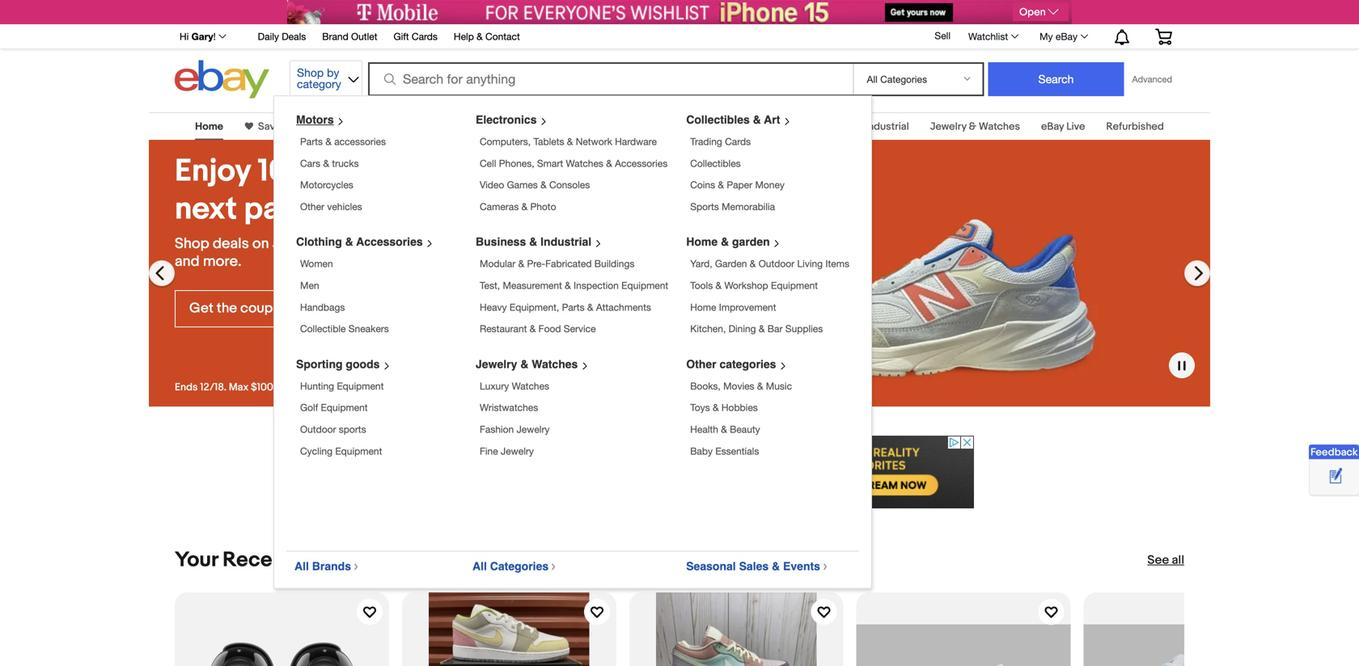 Task type: locate. For each thing, give the bounding box(es) containing it.
ebay left "live"
[[1041, 121, 1064, 133]]

motors link up parts & accessories link
[[296, 113, 351, 126]]

daily deals link
[[258, 28, 306, 46]]

fabricated
[[545, 258, 592, 270]]

open button
[[1013, 3, 1069, 21]]

business & industrial inside enjoy 10% off your next pair main content
[[811, 121, 909, 133]]

health & beauty
[[690, 424, 760, 435]]

motors up parts & accessories
[[309, 121, 342, 133]]

sporting up hunting
[[296, 358, 343, 371]]

shop inside shop by category
[[297, 66, 324, 79]]

handbags link
[[300, 302, 345, 313]]

1 horizontal spatial business
[[811, 121, 853, 133]]

books, movies & music
[[690, 381, 792, 392]]

0 horizontal spatial items
[[388, 548, 441, 573]]

collectibles & art link
[[686, 113, 797, 126]]

None submit
[[988, 62, 1124, 96]]

outdoor up tools & workshop equipment link
[[759, 258, 795, 270]]

home up enjoy
[[195, 121, 223, 133]]

shop by category banner
[[171, 24, 1185, 589]]

my ebay link
[[1031, 27, 1096, 46]]

toys & hobbies link
[[690, 402, 758, 414]]

your recently viewed items link
[[175, 548, 441, 573]]

home for home
[[195, 121, 223, 133]]

watches up wristwatches
[[512, 381, 549, 392]]

other down motorcycles
[[300, 201, 324, 212]]

industrial
[[866, 121, 909, 133], [541, 236, 592, 249]]

1 vertical spatial shop
[[175, 235, 209, 253]]

other for other categories
[[686, 358, 717, 371]]

ebay inside enjoy 10% off your next pair main content
[[1041, 121, 1064, 133]]

electronics
[[476, 113, 537, 126]]

Search for anything text field
[[371, 64, 850, 95]]

items right viewed on the bottom left of the page
[[388, 548, 441, 573]]

cards right gift
[[412, 31, 438, 42]]

get the coupon
[[189, 300, 292, 317]]

motors
[[296, 113, 334, 126], [309, 121, 342, 133]]

0 vertical spatial collectibles link
[[437, 121, 496, 133]]

gift cards link
[[394, 28, 438, 46]]

accessories down vehicles
[[356, 236, 423, 249]]

cards down sporting goods link
[[725, 136, 751, 147]]

1 vertical spatial industrial
[[541, 236, 592, 249]]

heavy
[[480, 302, 507, 313]]

daily deals
[[258, 31, 306, 42]]

jewelry & watches
[[930, 121, 1020, 133], [476, 358, 578, 371]]

collectibles link down trading cards
[[690, 158, 741, 169]]

1 vertical spatial parts
[[562, 302, 585, 313]]

&
[[477, 31, 483, 42], [753, 113, 761, 126], [548, 121, 555, 133], [856, 121, 863, 133], [969, 121, 977, 133], [326, 136, 332, 147], [567, 136, 573, 147], [323, 158, 329, 169], [606, 158, 612, 169], [541, 179, 547, 191], [718, 179, 724, 191], [522, 201, 528, 212], [345, 236, 353, 249], [529, 236, 537, 249], [721, 236, 729, 249], [518, 258, 524, 270], [750, 258, 756, 270], [565, 280, 571, 291], [716, 280, 722, 291], [587, 302, 593, 313], [530, 323, 536, 335], [759, 323, 765, 335], [520, 358, 529, 371], [757, 381, 763, 392], [713, 402, 719, 414], [721, 424, 727, 435], [772, 560, 780, 573]]

2 all from the left
[[473, 560, 487, 573]]

equipment down goods
[[337, 381, 384, 392]]

0 horizontal spatial parts
[[300, 136, 323, 147]]

equipment down living
[[771, 280, 818, 291]]

1 vertical spatial collectibles link
[[690, 158, 741, 169]]

parts down test, measurement & inspection equipment link
[[562, 302, 585, 313]]

shop inside enjoy 10% off your next pair shop deals on jordans, new balance, and more.
[[175, 235, 209, 253]]

sporting inside enjoy 10% off your next pair main content
[[714, 121, 755, 133]]

$100+.
[[336, 382, 368, 394]]

0 horizontal spatial off
[[276, 382, 289, 394]]

items right living
[[826, 258, 850, 270]]

1 vertical spatial toys
[[690, 402, 710, 414]]

collectibles down trading cards
[[690, 158, 741, 169]]

my ebay
[[1040, 31, 1078, 42]]

computers, tablets & network hardware link
[[480, 136, 657, 147]]

collectibles link up computers,
[[437, 121, 496, 133]]

1 horizontal spatial jewelry & watches link
[[930, 121, 1020, 133]]

garden inside enjoy 10% off your next pair main content
[[558, 121, 593, 133]]

music
[[766, 381, 792, 392]]

motors up parts & accessories link
[[296, 113, 334, 126]]

business up the modular in the top left of the page
[[476, 236, 526, 249]]

watches left ebay live
[[979, 121, 1020, 133]]

0 vertical spatial toys
[[671, 121, 693, 133]]

motors link
[[296, 113, 351, 126], [309, 121, 342, 133]]

1 vertical spatial sporting
[[296, 358, 343, 371]]

0 vertical spatial ebay
[[1056, 31, 1078, 42]]

sneakers
[[349, 323, 389, 335]]

hunting
[[300, 381, 334, 392]]

items inside enjoy 10% off your next pair main content
[[388, 548, 441, 573]]

0 vertical spatial other
[[300, 201, 324, 212]]

home down tools
[[690, 302, 716, 313]]

equipment up the attachments
[[622, 280, 668, 291]]

seasonal sales & events link
[[686, 560, 834, 573]]

enjoy 10% off your next pair link
[[175, 153, 443, 229]]

video games & consoles
[[480, 179, 590, 191]]

& inside account navigation
[[477, 31, 483, 42]]

0 vertical spatial items
[[826, 258, 850, 270]]

0 vertical spatial advertisement region
[[287, 0, 1072, 24]]

enjoy 10% off your next pair shop deals on jordans, new balance, and more.
[[175, 153, 433, 271]]

collectibles inside enjoy 10% off your next pair main content
[[437, 121, 496, 133]]

my
[[1040, 31, 1053, 42]]

1 vertical spatial business & industrial
[[476, 236, 592, 249]]

home up tablets
[[517, 121, 545, 133]]

industrial inside enjoy 10% off your next pair main content
[[866, 121, 909, 133]]

other categories
[[686, 358, 776, 371]]

1 horizontal spatial collectibles link
[[690, 158, 741, 169]]

parts up cars
[[300, 136, 323, 147]]

1 horizontal spatial all
[[473, 560, 487, 573]]

0 horizontal spatial garden
[[558, 121, 593, 133]]

items inside shop by category banner
[[826, 258, 850, 270]]

business & industrial link
[[811, 121, 909, 133], [476, 236, 609, 249]]

garden down home & garden
[[715, 258, 747, 270]]

accessories down hardware
[[615, 158, 668, 169]]

0 vertical spatial parts
[[300, 136, 323, 147]]

sports memorabilia
[[690, 201, 775, 212]]

ends 12/18. max $100 off sneakers $100+. 1x use.
[[175, 382, 401, 394]]

all
[[1172, 553, 1185, 568]]

12/18.
[[200, 382, 227, 394]]

1 horizontal spatial business & industrial
[[811, 121, 909, 133]]

shop
[[297, 66, 324, 79], [175, 235, 209, 253]]

1 vertical spatial business
[[476, 236, 526, 249]]

1 all from the left
[[295, 560, 309, 573]]

cards
[[412, 31, 438, 42], [725, 136, 751, 147]]

equipment for hunting equipment
[[337, 381, 384, 392]]

modular & pre-fabricated buildings link
[[480, 258, 635, 270]]

equipment down the $100+.
[[321, 402, 368, 414]]

outdoor up cycling
[[300, 424, 336, 435]]

1 vertical spatial outdoor
[[300, 424, 336, 435]]

sporting for sporting goods
[[714, 121, 755, 133]]

equipment for golf equipment
[[321, 402, 368, 414]]

restaurant & food service
[[480, 323, 596, 335]]

sporting goods link
[[714, 121, 790, 133]]

0 vertical spatial business & industrial
[[811, 121, 909, 133]]

0 horizontal spatial outdoor
[[300, 424, 336, 435]]

trading cards
[[690, 136, 751, 147]]

motors inside shop by category banner
[[296, 113, 334, 126]]

1 horizontal spatial off
[[324, 153, 364, 191]]

daily
[[258, 31, 279, 42]]

1 vertical spatial items
[[388, 548, 441, 573]]

women link
[[300, 258, 333, 270]]

modular
[[480, 258, 516, 270]]

garden inside shop by category banner
[[715, 258, 747, 270]]

0 vertical spatial garden
[[558, 121, 593, 133]]

other up books,
[[686, 358, 717, 371]]

1 horizontal spatial parts
[[562, 302, 585, 313]]

toys
[[671, 121, 693, 133], [690, 402, 710, 414]]

0 horizontal spatial business & industrial link
[[476, 236, 609, 249]]

cards inside account navigation
[[412, 31, 438, 42]]

0 horizontal spatial sporting
[[296, 358, 343, 371]]

toys up 'trading'
[[671, 121, 693, 133]]

on
[[252, 235, 269, 253]]

garden up computers, tablets & network hardware
[[558, 121, 593, 133]]

1 vertical spatial cards
[[725, 136, 751, 147]]

heavy equipment, parts & attachments link
[[480, 302, 651, 313]]

all brands link
[[295, 560, 365, 573]]

1 vertical spatial other
[[686, 358, 717, 371]]

all left brands
[[295, 560, 309, 573]]

0 vertical spatial jewelry & watches
[[930, 121, 1020, 133]]

shop up and
[[175, 235, 209, 253]]

1 vertical spatial jewelry & watches
[[476, 358, 578, 371]]

1 horizontal spatial accessories
[[615, 158, 668, 169]]

0 vertical spatial business & industrial link
[[811, 121, 909, 133]]

1 vertical spatial jewelry & watches link
[[476, 358, 595, 371]]

1 horizontal spatial garden
[[715, 258, 747, 270]]

1 vertical spatial advertisement region
[[385, 436, 974, 509]]

toys inside enjoy 10% off your next pair main content
[[671, 121, 693, 133]]

business & industrial
[[811, 121, 909, 133], [476, 236, 592, 249]]

cards for trading cards
[[725, 136, 751, 147]]

0 horizontal spatial business
[[476, 236, 526, 249]]

!
[[213, 31, 216, 42]]

fashion jewelry
[[480, 424, 550, 435]]

inspection
[[574, 280, 619, 291]]

computers, tablets & network hardware
[[480, 136, 657, 147]]

brand outlet
[[322, 31, 377, 42]]

refurbished link
[[1106, 121, 1164, 133]]

0 vertical spatial sporting
[[714, 121, 755, 133]]

1 horizontal spatial sporting
[[714, 121, 755, 133]]

1 horizontal spatial business & industrial link
[[811, 121, 909, 133]]

coins & paper money link
[[690, 179, 785, 191]]

luxury
[[480, 381, 509, 392]]

motors for motors link above parts & accessories
[[309, 121, 342, 133]]

collectibles
[[686, 113, 750, 126], [437, 121, 496, 133], [690, 158, 741, 169]]

motorcycles link
[[300, 179, 353, 191]]

motors inside enjoy 10% off your next pair main content
[[309, 121, 342, 133]]

ebay inside account navigation
[[1056, 31, 1078, 42]]

home & garden
[[517, 121, 593, 133]]

men link
[[300, 280, 319, 291]]

1 horizontal spatial cards
[[725, 136, 751, 147]]

sporting up trading cards
[[714, 121, 755, 133]]

0 horizontal spatial collectibles link
[[437, 121, 496, 133]]

0 vertical spatial outdoor
[[759, 258, 795, 270]]

business right goods
[[811, 121, 853, 133]]

account navigation
[[171, 24, 1185, 49]]

ebay right my
[[1056, 31, 1078, 42]]

cars & trucks
[[300, 158, 359, 169]]

business inside enjoy 10% off your next pair main content
[[811, 121, 853, 133]]

1 vertical spatial garden
[[715, 258, 747, 270]]

test, measurement & inspection equipment
[[480, 280, 668, 291]]

0 vertical spatial shop
[[297, 66, 324, 79]]

brand
[[322, 31, 348, 42]]

collectibles for collectibles & art
[[686, 113, 750, 126]]

0 vertical spatial cards
[[412, 31, 438, 42]]

motors link up parts & accessories
[[309, 121, 342, 133]]

clothing
[[296, 236, 342, 249]]

home up 'yard,'
[[686, 236, 718, 249]]

1 vertical spatial accessories
[[356, 236, 423, 249]]

0 vertical spatial industrial
[[866, 121, 909, 133]]

golf
[[300, 402, 318, 414]]

1 horizontal spatial shop
[[297, 66, 324, 79]]

1 horizontal spatial items
[[826, 258, 850, 270]]

use.
[[381, 382, 401, 394]]

0 vertical spatial business
[[811, 121, 853, 133]]

0 horizontal spatial shop
[[175, 235, 209, 253]]

1 vertical spatial ebay
[[1041, 121, 1064, 133]]

advertisement region
[[287, 0, 1072, 24], [385, 436, 974, 509]]

1 horizontal spatial other
[[686, 358, 717, 371]]

industrial inside shop by category banner
[[541, 236, 592, 249]]

collectibles up computers,
[[437, 121, 496, 133]]

jordans,
[[272, 235, 330, 253]]

0 horizontal spatial all
[[295, 560, 309, 573]]

off inside enjoy 10% off your next pair shop deals on jordans, new balance, and more.
[[324, 153, 364, 191]]

0 horizontal spatial jewelry & watches
[[476, 358, 578, 371]]

0 horizontal spatial industrial
[[541, 236, 592, 249]]

0 horizontal spatial accessories
[[356, 236, 423, 249]]

hunting equipment link
[[300, 381, 384, 392]]

equipment for cycling equipment
[[335, 446, 382, 457]]

shop by category button
[[290, 60, 362, 95]]

0 horizontal spatial business & industrial
[[476, 236, 592, 249]]

kitchen, dining & bar supplies
[[690, 323, 823, 335]]

baby
[[690, 446, 713, 457]]

equipment down sports
[[335, 446, 382, 457]]

0 horizontal spatial other
[[300, 201, 324, 212]]

collectibles up trading cards
[[686, 113, 750, 126]]

toys link
[[671, 121, 693, 133]]

collectibles for bottom collectibles link
[[690, 158, 741, 169]]

toys inside shop by category banner
[[690, 402, 710, 414]]

all left categories
[[473, 560, 487, 573]]

open
[[1019, 6, 1046, 18]]

toys up health
[[690, 402, 710, 414]]

1 horizontal spatial industrial
[[866, 121, 909, 133]]

sporting for sporting goods
[[296, 358, 343, 371]]

baby essentials
[[690, 446, 759, 457]]

sports memorabilia link
[[690, 201, 775, 212]]

0 vertical spatial off
[[324, 153, 364, 191]]

sporting inside shop by category banner
[[296, 358, 343, 371]]

0 horizontal spatial cards
[[412, 31, 438, 42]]

1 horizontal spatial jewelry & watches
[[930, 121, 1020, 133]]

your
[[371, 153, 433, 191]]

fashion
[[480, 424, 514, 435]]

shop left by on the left
[[297, 66, 324, 79]]



Task type: vqa. For each thing, say whether or not it's contained in the screenshot.
Contact Member link
no



Task type: describe. For each thing, give the bounding box(es) containing it.
1 vertical spatial off
[[276, 382, 289, 394]]

deals
[[213, 235, 249, 253]]

help & contact
[[454, 31, 520, 42]]

golf equipment
[[300, 402, 368, 414]]

live
[[1067, 121, 1085, 133]]

home for home & garden
[[517, 121, 545, 133]]

trading cards link
[[690, 136, 751, 147]]

cars & trucks link
[[300, 158, 359, 169]]

your recently viewed items
[[175, 548, 441, 573]]

supplies
[[785, 323, 823, 335]]

watches inside enjoy 10% off your next pair main content
[[979, 121, 1020, 133]]

all categories
[[473, 560, 549, 573]]

watchlist
[[968, 31, 1008, 42]]

sell
[[935, 30, 951, 41]]

jewelry & watches inside shop by category banner
[[476, 358, 578, 371]]

help & contact link
[[454, 28, 520, 46]]

contact
[[486, 31, 520, 42]]

test, measurement & inspection equipment link
[[480, 280, 668, 291]]

industrial for the bottommost business & industrial link
[[541, 236, 592, 249]]

fine
[[480, 446, 498, 457]]

0 vertical spatial accessories
[[615, 158, 668, 169]]

video games & consoles link
[[480, 179, 590, 191]]

other for other vehicles
[[300, 201, 324, 212]]

advertisement region inside enjoy 10% off your next pair main content
[[385, 436, 974, 509]]

motorcycles
[[300, 179, 353, 191]]

dining
[[729, 323, 756, 335]]

cell phones, smart watches & accessories link
[[480, 158, 668, 169]]

men
[[300, 280, 319, 291]]

toys & hobbies
[[690, 402, 758, 414]]

clothing & accessories
[[296, 236, 423, 249]]

toys for toys
[[671, 121, 693, 133]]

seasonal
[[686, 560, 736, 573]]

brand outlet link
[[322, 28, 377, 46]]

see all link
[[1148, 553, 1185, 569]]

all for all brands
[[295, 560, 309, 573]]

food
[[539, 323, 561, 335]]

hi
[[180, 31, 189, 42]]

yard,
[[690, 258, 712, 270]]

health
[[690, 424, 718, 435]]

shop by category
[[297, 66, 341, 91]]

get the coupon link
[[175, 290, 329, 328]]

cell
[[480, 158, 496, 169]]

none submit inside shop by category banner
[[988, 62, 1124, 96]]

cards for gift cards
[[412, 31, 438, 42]]

next
[[175, 191, 237, 228]]

books,
[[690, 381, 721, 392]]

modular & pre-fabricated buildings
[[480, 258, 635, 270]]

your shopping cart image
[[1155, 29, 1173, 45]]

paper
[[727, 179, 753, 191]]

gift
[[394, 31, 409, 42]]

jewelry & watches inside enjoy 10% off your next pair main content
[[930, 121, 1020, 133]]

money
[[755, 179, 785, 191]]

events
[[783, 560, 820, 573]]

categories
[[720, 358, 776, 371]]

other vehicles link
[[300, 201, 362, 212]]

balance,
[[366, 235, 423, 253]]

1 vertical spatial business & industrial link
[[476, 236, 609, 249]]

0 vertical spatial jewelry & watches link
[[930, 121, 1020, 133]]

wristwatches link
[[480, 402, 538, 414]]

0 horizontal spatial jewelry & watches link
[[476, 358, 595, 371]]

$100
[[251, 382, 273, 394]]

watches down the network
[[566, 158, 604, 169]]

home for home improvement
[[690, 302, 716, 313]]

cameras & photo
[[480, 201, 556, 212]]

sales
[[739, 560, 769, 573]]

toys for toys & hobbies
[[690, 402, 710, 414]]

consoles
[[549, 179, 590, 191]]

enjoy 10% off your next pair main content
[[0, 103, 1359, 667]]

business & industrial inside shop by category banner
[[476, 236, 592, 249]]

advanced
[[1132, 74, 1172, 85]]

handbags
[[300, 302, 345, 313]]

hardware
[[615, 136, 657, 147]]

jewelry inside enjoy 10% off your next pair main content
[[930, 121, 967, 133]]

women
[[300, 258, 333, 270]]

collectibles for collectibles link to the top
[[437, 121, 496, 133]]

business inside shop by category banner
[[476, 236, 526, 249]]

your
[[175, 548, 218, 573]]

fine jewelry link
[[480, 446, 534, 457]]

art
[[764, 113, 780, 126]]

saved
[[258, 121, 288, 133]]

outlet
[[351, 31, 377, 42]]

watches down food
[[532, 358, 578, 371]]

collectibles & art
[[686, 113, 780, 126]]

sports
[[339, 424, 366, 435]]

sports
[[690, 201, 719, 212]]

wristwatches
[[480, 402, 538, 414]]

home for home & garden
[[686, 236, 718, 249]]

trading
[[690, 136, 722, 147]]

10%
[[258, 153, 317, 191]]

attachments
[[596, 302, 651, 313]]

games
[[507, 179, 538, 191]]

all for all categories
[[473, 560, 487, 573]]

restaurant
[[480, 323, 527, 335]]

goods
[[757, 121, 790, 133]]

1 horizontal spatial outdoor
[[759, 258, 795, 270]]

all categories link
[[473, 560, 562, 573]]

enjoy
[[175, 153, 251, 191]]

collectible sneakers link
[[300, 323, 389, 335]]

test,
[[480, 280, 500, 291]]

cycling equipment
[[300, 446, 382, 457]]

measurement
[[503, 280, 562, 291]]

home & garden link
[[517, 121, 593, 133]]

feedback
[[1311, 447, 1358, 459]]

motors for motors link on top of parts & accessories link
[[296, 113, 334, 126]]

industrial for the right business & industrial link
[[866, 121, 909, 133]]

refurbished
[[1106, 121, 1164, 133]]

sporting goods link
[[296, 358, 397, 371]]

tools & workshop equipment link
[[690, 280, 818, 291]]

outdoor sports
[[300, 424, 366, 435]]

cameras & photo link
[[480, 201, 556, 212]]



